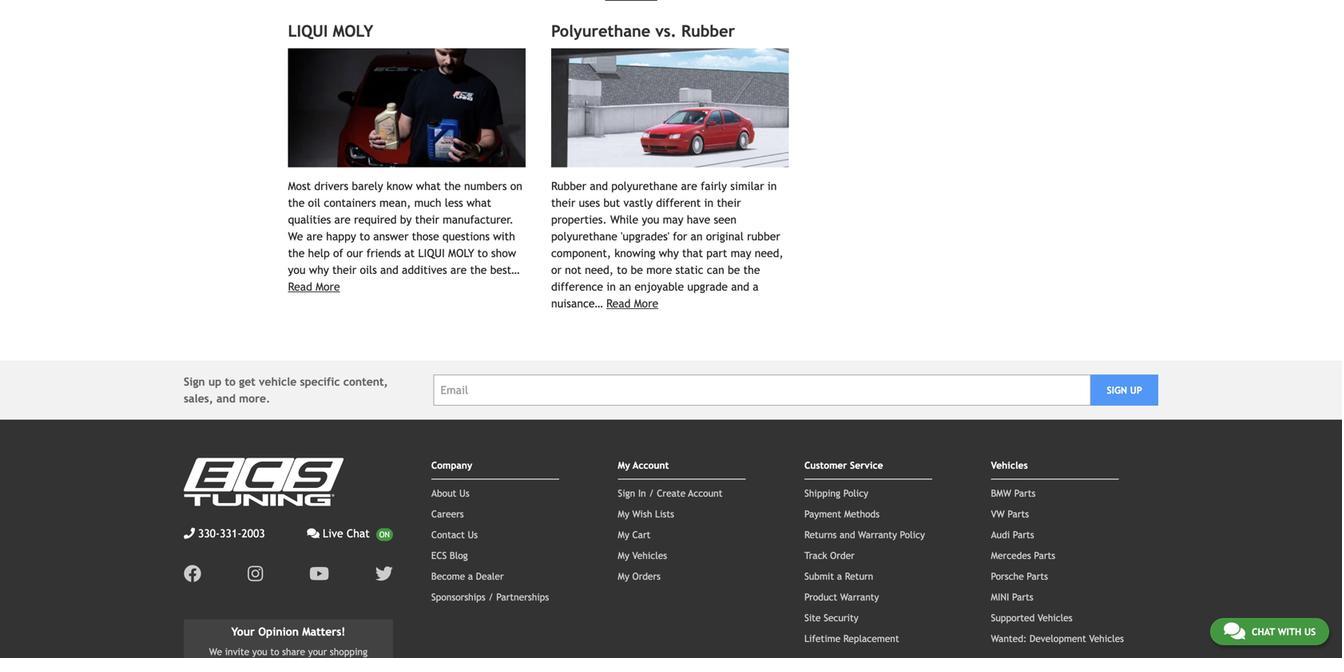 Task type: locate. For each thing, give the bounding box(es) containing it.
your opinion matters!
[[231, 625, 345, 638]]

sign inside sign up to get vehicle specific content, sales, and more.
[[184, 375, 205, 388]]

track
[[804, 550, 827, 561]]

are up happy
[[334, 213, 351, 226]]

up inside button
[[1130, 384, 1142, 396]]

330-331-2003 link
[[184, 525, 265, 542]]

in up read more
[[607, 280, 616, 293]]

a left return
[[837, 571, 842, 582]]

1 vertical spatial policy
[[900, 529, 925, 540]]

my for my vehicles
[[618, 550, 629, 561]]

1 vertical spatial polyurethane
[[551, 230, 617, 243]]

may down original
[[731, 247, 751, 259]]

why up more
[[659, 247, 679, 259]]

component,
[[551, 247, 611, 259]]

2 horizontal spatial a
[[837, 571, 842, 582]]

a right upgrade
[[753, 280, 759, 293]]

0 vertical spatial liqui
[[288, 22, 328, 40]]

0 vertical spatial may
[[663, 213, 683, 226]]

my for my account
[[618, 460, 630, 471]]

what up manufacturer.
[[467, 196, 491, 209]]

help
[[308, 247, 330, 259]]

read down help
[[288, 280, 312, 293]]

0 horizontal spatial moly
[[333, 22, 373, 40]]

parts down mercedes parts link
[[1027, 571, 1048, 582]]

1 vertical spatial moly
[[448, 247, 474, 259]]

1 horizontal spatial read more link
[[606, 297, 658, 310]]

4 my from the top
[[618, 550, 629, 561]]

you inside most drivers barely know what the numbers on the oil containers mean, much less what qualities are required by their manufacturer. we are happy to answer those questions with the help of our friends at liqui moly to show you why their oils and additives are the best… read more
[[288, 263, 306, 276]]

instagram logo image
[[248, 565, 263, 583]]

a lowered and tuned vw jetta image
[[551, 48, 789, 167]]

1 horizontal spatial /
[[649, 488, 654, 499]]

0 horizontal spatial chat
[[347, 527, 370, 540]]

0 horizontal spatial sign
[[184, 375, 205, 388]]

my
[[618, 460, 630, 471], [618, 508, 629, 519], [618, 529, 629, 540], [618, 550, 629, 561], [618, 571, 629, 582]]

0 horizontal spatial an
[[619, 280, 631, 293]]

/ right in
[[649, 488, 654, 499]]

1 horizontal spatial an
[[691, 230, 703, 243]]

2 horizontal spatial you
[[642, 213, 659, 226]]

vehicle
[[259, 375, 297, 388]]

1 vertical spatial us
[[468, 529, 478, 540]]

rubber up uses
[[551, 180, 586, 192]]

0 vertical spatial read more link
[[288, 280, 340, 293]]

need, down rubber
[[755, 247, 783, 259]]

0 horizontal spatial read
[[288, 280, 312, 293]]

submit
[[804, 571, 834, 582]]

/
[[649, 488, 654, 499], [488, 591, 493, 603]]

you right the invite
[[252, 646, 267, 657]]

porsche parts link
[[991, 571, 1048, 582]]

be
[[631, 263, 643, 276], [728, 263, 740, 276]]

0 vertical spatial more
[[316, 280, 340, 293]]

sign in / create account link
[[618, 488, 723, 499]]

my left wish
[[618, 508, 629, 519]]

a
[[753, 280, 759, 293], [468, 571, 473, 582], [837, 571, 842, 582]]

sign inside button
[[1107, 384, 1127, 396]]

liqui
[[288, 22, 328, 40], [418, 247, 445, 259]]

to inside we invite you to share your shopping
[[270, 646, 279, 657]]

1 horizontal spatial a
[[753, 280, 759, 293]]

0 vertical spatial with
[[493, 230, 515, 243]]

while
[[610, 213, 638, 226]]

up inside sign up to get vehicle specific content, sales, and more.
[[208, 375, 221, 388]]

parts right vw
[[1008, 508, 1029, 519]]

1 vertical spatial read more link
[[606, 297, 658, 310]]

my vehicles link
[[618, 550, 667, 561]]

2003
[[242, 527, 265, 540]]

blog
[[450, 550, 468, 561]]

1 horizontal spatial account
[[688, 488, 723, 499]]

rubber
[[681, 22, 735, 40], [551, 180, 586, 192]]

you inside rubber and polyurethane are fairly similar in their uses but vastly different in their properties. while you may have seen polyurethane 'upgrades' for an original rubber component, knowing why that part may need, or not need, to be more static can be the difference in an enjoyable upgrade and a nuisance…
[[642, 213, 659, 226]]

0 horizontal spatial account
[[633, 460, 669, 471]]

about us link
[[431, 488, 469, 499]]

0 vertical spatial policy
[[843, 488, 868, 499]]

1 vertical spatial you
[[288, 263, 306, 276]]

rubber right vs.
[[681, 22, 735, 40]]

drivers
[[314, 180, 348, 192]]

bmw
[[991, 488, 1011, 499]]

0 vertical spatial an
[[691, 230, 703, 243]]

/ down dealer
[[488, 591, 493, 603]]

to inside sign up to get vehicle specific content, sales, and more.
[[225, 375, 236, 388]]

parts for mini parts
[[1012, 591, 1033, 603]]

warranty down methods
[[858, 529, 897, 540]]

we
[[288, 230, 303, 243], [209, 646, 222, 657]]

0 horizontal spatial may
[[663, 213, 683, 226]]

lifetime replacement link
[[804, 633, 899, 644]]

0 vertical spatial read
[[288, 280, 312, 293]]

0 vertical spatial we
[[288, 230, 303, 243]]

the down rubber
[[743, 263, 760, 276]]

0 horizontal spatial need,
[[585, 263, 613, 276]]

0 vertical spatial need,
[[755, 247, 783, 259]]

read
[[288, 280, 312, 293], [606, 297, 631, 310]]

porsche
[[991, 571, 1024, 582]]

you inside we invite you to share your shopping
[[252, 646, 267, 657]]

chat right "live"
[[347, 527, 370, 540]]

vehicles up wanted: development vehicles link
[[1038, 612, 1073, 623]]

chat right comments icon
[[1252, 626, 1275, 637]]

and down friends
[[380, 263, 398, 276]]

1 vertical spatial in
[[704, 196, 713, 209]]

content,
[[343, 375, 388, 388]]

properties.
[[551, 213, 607, 226]]

vs.
[[655, 22, 676, 40]]

friends
[[366, 247, 401, 259]]

cart
[[632, 529, 651, 540]]

0 horizontal spatial why
[[309, 263, 329, 276]]

an right for
[[691, 230, 703, 243]]

0 horizontal spatial more
[[316, 280, 340, 293]]

more
[[646, 263, 672, 276]]

to left share at the left bottom
[[270, 646, 279, 657]]

your
[[308, 646, 327, 657]]

parts right "bmw"
[[1014, 488, 1036, 499]]

may down different
[[663, 213, 683, 226]]

their down much
[[415, 213, 439, 226]]

are up different
[[681, 180, 697, 192]]

0 horizontal spatial up
[[208, 375, 221, 388]]

2 horizontal spatial in
[[767, 180, 777, 192]]

ecs tuning image
[[184, 458, 344, 506]]

contact us
[[431, 529, 478, 540]]

1 horizontal spatial liqui
[[418, 247, 445, 259]]

original
[[706, 230, 744, 243]]

0 horizontal spatial in
[[607, 280, 616, 293]]

orders
[[632, 571, 661, 582]]

polyurethane up component,
[[551, 230, 617, 243]]

difference
[[551, 280, 603, 293]]

vw parts link
[[991, 508, 1029, 519]]

1 horizontal spatial up
[[1130, 384, 1142, 396]]

2 vertical spatial in
[[607, 280, 616, 293]]

read more link down enjoyable
[[606, 297, 658, 310]]

0 vertical spatial what
[[416, 180, 441, 192]]

us right contact
[[468, 529, 478, 540]]

audi parts link
[[991, 529, 1034, 540]]

barely
[[352, 180, 383, 192]]

knowing
[[614, 247, 655, 259]]

you down qualities
[[288, 263, 306, 276]]

up
[[208, 375, 221, 388], [1130, 384, 1142, 396]]

1 vertical spatial need,
[[585, 263, 613, 276]]

get
[[239, 375, 255, 388]]

0 vertical spatial warranty
[[858, 529, 897, 540]]

parts down porsche parts link
[[1012, 591, 1033, 603]]

my account
[[618, 460, 669, 471]]

0 horizontal spatial what
[[416, 180, 441, 192]]

0 horizontal spatial rubber
[[551, 180, 586, 192]]

live chat
[[323, 527, 370, 540]]

payment
[[804, 508, 841, 519]]

1 horizontal spatial what
[[467, 196, 491, 209]]

1 vertical spatial why
[[309, 263, 329, 276]]

with up show
[[493, 230, 515, 243]]

the inside rubber and polyurethane are fairly similar in their uses but vastly different in their properties. while you may have seen polyurethane 'upgrades' for an original rubber component, knowing why that part may need, or not need, to be more static can be the difference in an enjoyable upgrade and a nuisance…
[[743, 263, 760, 276]]

parts up porsche parts link
[[1034, 550, 1055, 561]]

why inside rubber and polyurethane are fairly similar in their uses but vastly different in their properties. while you may have seen polyurethane 'upgrades' for an original rubber component, knowing why that part may need, or not need, to be more static can be the difference in an enjoyable upgrade and a nuisance…
[[659, 247, 679, 259]]

parts for vw parts
[[1008, 508, 1029, 519]]

read more
[[606, 297, 658, 310]]

0 vertical spatial /
[[649, 488, 654, 499]]

my up my wish lists link
[[618, 460, 630, 471]]

be down 'knowing'
[[631, 263, 643, 276]]

account right create
[[688, 488, 723, 499]]

we left the invite
[[209, 646, 222, 657]]

3 my from the top
[[618, 529, 629, 540]]

0 horizontal spatial a
[[468, 571, 473, 582]]

vw parts
[[991, 508, 1029, 519]]

chat with us link
[[1210, 618, 1329, 645]]

the
[[444, 180, 461, 192], [288, 196, 305, 209], [288, 247, 305, 259], [470, 263, 487, 276], [743, 263, 760, 276]]

mercedes parts
[[991, 550, 1055, 561]]

vehicles up orders
[[632, 550, 667, 561]]

what
[[416, 180, 441, 192], [467, 196, 491, 209]]

lifetime
[[804, 633, 840, 644]]

need, down component,
[[585, 263, 613, 276]]

by
[[400, 213, 412, 226]]

be right can
[[728, 263, 740, 276]]

and inside most drivers barely know what the numbers on the oil containers mean, much less what qualities are required by their manufacturer. we are happy to answer those questions with the help of our friends at liqui moly to show you why their oils and additives are the best… read more
[[380, 263, 398, 276]]

1 my from the top
[[618, 460, 630, 471]]

my left orders
[[618, 571, 629, 582]]

1 vertical spatial liqui
[[418, 247, 445, 259]]

in down "fairly"
[[704, 196, 713, 209]]

2 vertical spatial us
[[1304, 626, 1316, 637]]

what up much
[[416, 180, 441, 192]]

have
[[687, 213, 710, 226]]

1 horizontal spatial chat
[[1252, 626, 1275, 637]]

1 horizontal spatial why
[[659, 247, 679, 259]]

1 horizontal spatial be
[[728, 263, 740, 276]]

us
[[459, 488, 469, 499], [468, 529, 478, 540], [1304, 626, 1316, 637]]

my for my cart
[[618, 529, 629, 540]]

and right sales,
[[217, 392, 236, 405]]

sign in / create account
[[618, 488, 723, 499]]

read right "nuisance…"
[[606, 297, 631, 310]]

0 horizontal spatial you
[[252, 646, 267, 657]]

1 vertical spatial rubber
[[551, 180, 586, 192]]

facebook logo image
[[184, 565, 201, 583]]

comments image
[[307, 528, 320, 539]]

2 vertical spatial you
[[252, 646, 267, 657]]

bmw parts
[[991, 488, 1036, 499]]

product warranty
[[804, 591, 879, 603]]

0 vertical spatial polyurethane
[[611, 180, 678, 192]]

with inside most drivers barely know what the numbers on the oil containers mean, much less what qualities are required by their manufacturer. we are happy to answer those questions with the help of our friends at liqui moly to show you why their oils and additives are the best… read more
[[493, 230, 515, 243]]

liqui inside most drivers barely know what the numbers on the oil containers mean, much less what qualities are required by their manufacturer. we are happy to answer those questions with the help of our friends at liqui moly to show you why their oils and additives are the best… read more
[[418, 247, 445, 259]]

1 horizontal spatial rubber
[[681, 22, 735, 40]]

1 vertical spatial what
[[467, 196, 491, 209]]

to down 'knowing'
[[617, 263, 627, 276]]

my left cart
[[618, 529, 629, 540]]

1 vertical spatial /
[[488, 591, 493, 603]]

Email email field
[[433, 374, 1091, 406]]

in right 'similar'
[[767, 180, 777, 192]]

1 vertical spatial more
[[634, 297, 658, 310]]

their down of
[[332, 263, 356, 276]]

careers
[[431, 508, 464, 519]]

0 horizontal spatial with
[[493, 230, 515, 243]]

0 horizontal spatial read more link
[[288, 280, 340, 293]]

more down enjoyable
[[634, 297, 658, 310]]

best…
[[490, 263, 520, 276]]

0 horizontal spatial be
[[631, 263, 643, 276]]

1 horizontal spatial policy
[[900, 529, 925, 540]]

moly inside most drivers barely know what the numbers on the oil containers mean, much less what qualities are required by their manufacturer. we are happy to answer those questions with the help of our friends at liqui moly to show you why their oils and additives are the best… read more
[[448, 247, 474, 259]]

2 horizontal spatial sign
[[1107, 384, 1127, 396]]

1 vertical spatial chat
[[1252, 626, 1275, 637]]

0 horizontal spatial liqui
[[288, 22, 328, 40]]

the up less
[[444, 180, 461, 192]]

an up read more
[[619, 280, 631, 293]]

with right comments icon
[[1278, 626, 1301, 637]]

1 horizontal spatial read
[[606, 297, 631, 310]]

330-
[[198, 527, 220, 540]]

to left get
[[225, 375, 236, 388]]

1 vertical spatial read
[[606, 297, 631, 310]]

sign up
[[1107, 384, 1142, 396]]

methods
[[844, 508, 880, 519]]

0 vertical spatial chat
[[347, 527, 370, 540]]

you
[[642, 213, 659, 226], [288, 263, 306, 276], [252, 646, 267, 657]]

1 vertical spatial with
[[1278, 626, 1301, 637]]

my down my cart
[[618, 550, 629, 561]]

a left dealer
[[468, 571, 473, 582]]

read more link down help
[[288, 280, 340, 293]]

1 horizontal spatial you
[[288, 263, 306, 276]]

payment methods link
[[804, 508, 880, 519]]

similar
[[730, 180, 764, 192]]

us right "about"
[[459, 488, 469, 499]]

we inside most drivers barely know what the numbers on the oil containers mean, much less what qualities are required by their manufacturer. we are happy to answer those questions with the help of our friends at liqui moly to show you why their oils and additives are the best… read more
[[288, 230, 303, 243]]

1 horizontal spatial with
[[1278, 626, 1301, 637]]

0 vertical spatial us
[[459, 488, 469, 499]]

submit a return link
[[804, 571, 873, 582]]

why down help
[[309, 263, 329, 276]]

different
[[656, 196, 701, 209]]

1 horizontal spatial we
[[288, 230, 303, 243]]

1 horizontal spatial in
[[704, 196, 713, 209]]

more down help
[[316, 280, 340, 293]]

moly
[[333, 22, 373, 40], [448, 247, 474, 259]]

1 horizontal spatial moly
[[448, 247, 474, 259]]

0 vertical spatial why
[[659, 247, 679, 259]]

account up in
[[633, 460, 669, 471]]

5 my from the top
[[618, 571, 629, 582]]

0 horizontal spatial we
[[209, 646, 222, 657]]

1 vertical spatial we
[[209, 646, 222, 657]]

show
[[491, 247, 516, 259]]

polyurethane up vastly
[[611, 180, 678, 192]]

0 vertical spatial you
[[642, 213, 659, 226]]

1 horizontal spatial sign
[[618, 488, 635, 499]]

warranty down return
[[840, 591, 879, 603]]

parts up mercedes parts link
[[1013, 529, 1034, 540]]

you up 'upgrades'
[[642, 213, 659, 226]]

my for my wish lists
[[618, 508, 629, 519]]

331-
[[220, 527, 242, 540]]

my orders
[[618, 571, 661, 582]]

0 vertical spatial moly
[[333, 22, 373, 40]]

1 vertical spatial may
[[731, 247, 751, 259]]

1 horizontal spatial more
[[634, 297, 658, 310]]

audi parts
[[991, 529, 1034, 540]]

we down qualities
[[288, 230, 303, 243]]

at
[[404, 247, 415, 259]]

read more link
[[288, 280, 340, 293], [606, 297, 658, 310]]

us right comments icon
[[1304, 626, 1316, 637]]

shipping policy link
[[804, 488, 868, 499]]

1 vertical spatial account
[[688, 488, 723, 499]]

account
[[633, 460, 669, 471], [688, 488, 723, 499]]

us for contact us
[[468, 529, 478, 540]]

that
[[682, 247, 703, 259]]

2 my from the top
[[618, 508, 629, 519]]



Task type: vqa. For each thing, say whether or not it's contained in the screenshot.
"BMW" related to BMW F30 All Overland Parts & Accessories
no



Task type: describe. For each thing, give the bounding box(es) containing it.
the left help
[[288, 247, 305, 259]]

why inside most drivers barely know what the numbers on the oil containers mean, much less what qualities are required by their manufacturer. we are happy to answer those questions with the help of our friends at liqui moly to show you why their oils and additives are the best… read more
[[309, 263, 329, 276]]

and up order at the right
[[840, 529, 855, 540]]

sign up to get vehicle specific content, sales, and more.
[[184, 375, 388, 405]]

product warranty link
[[804, 591, 879, 603]]

read more link for polyurethane
[[606, 297, 658, 310]]

containers
[[324, 196, 376, 209]]

1 vertical spatial warranty
[[840, 591, 879, 603]]

vw
[[991, 508, 1005, 519]]

polyurethane vs. rubber
[[551, 22, 735, 40]]

0 vertical spatial account
[[633, 460, 669, 471]]

sign for sign in / create account
[[618, 488, 635, 499]]

mini parts link
[[991, 591, 1033, 603]]

shipping
[[804, 488, 840, 499]]

to up 'our'
[[359, 230, 370, 243]]

oil
[[308, 196, 320, 209]]

my vehicles
[[618, 550, 667, 561]]

rubber and polyurethane are fairly similar in their uses but vastly different in their properties. while you may have seen polyurethane 'upgrades' for an original rubber component, knowing why that part may need, or not need, to be more static can be the difference in an enjoyable upgrade and a nuisance…
[[551, 180, 783, 310]]

read more link for liqui
[[288, 280, 340, 293]]

audi
[[991, 529, 1010, 540]]

numbers
[[464, 180, 507, 192]]

my cart
[[618, 529, 651, 540]]

parts for audi parts
[[1013, 529, 1034, 540]]

careers link
[[431, 508, 464, 519]]

on
[[510, 180, 522, 192]]

the left "best…"
[[470, 263, 487, 276]]

and right upgrade
[[731, 280, 749, 293]]

wanted: development vehicles
[[991, 633, 1124, 644]]

service
[[850, 460, 883, 471]]

replacement
[[843, 633, 899, 644]]

1 be from the left
[[631, 263, 643, 276]]

ecs blog
[[431, 550, 468, 561]]

those
[[412, 230, 439, 243]]

returns and warranty policy
[[804, 529, 925, 540]]

porsche parts
[[991, 571, 1048, 582]]

vehicles right "development"
[[1089, 633, 1124, 644]]

specific
[[300, 375, 340, 388]]

part
[[706, 247, 727, 259]]

answer
[[373, 230, 409, 243]]

site security
[[804, 612, 858, 623]]

static
[[675, 263, 703, 276]]

ecs
[[431, 550, 447, 561]]

contact
[[431, 529, 465, 540]]

happy
[[326, 230, 356, 243]]

seen
[[714, 213, 737, 226]]

the down most
[[288, 196, 305, 209]]

chat with us
[[1252, 626, 1316, 637]]

0 horizontal spatial /
[[488, 591, 493, 603]]

and up uses
[[590, 180, 608, 192]]

parts for bmw parts
[[1014, 488, 1036, 499]]

much
[[414, 196, 441, 209]]

phone image
[[184, 528, 195, 539]]

upgrade
[[687, 280, 728, 293]]

submit a return
[[804, 571, 873, 582]]

and inside sign up to get vehicle specific content, sales, and more.
[[217, 392, 236, 405]]

parts for porsche parts
[[1027, 571, 1048, 582]]

partnerships
[[496, 591, 549, 603]]

we inside we invite you to share your shopping
[[209, 646, 222, 657]]

to inside rubber and polyurethane are fairly similar in their uses but vastly different in their properties. while you may have seen polyurethane 'upgrades' for an original rubber component, knowing why that part may need, or not need, to be more static can be the difference in an enjoyable upgrade and a nuisance…
[[617, 263, 627, 276]]

liqui moly
[[288, 22, 373, 40]]

returns
[[804, 529, 837, 540]]

sign for sign up
[[1107, 384, 1127, 396]]

0 vertical spatial in
[[767, 180, 777, 192]]

are inside rubber and polyurethane are fairly similar in their uses but vastly different in their properties. while you may have seen polyurethane 'upgrades' for an original rubber component, knowing why that part may need, or not need, to be more static can be the difference in an enjoyable upgrade and a nuisance…
[[681, 180, 697, 192]]

0 vertical spatial rubber
[[681, 22, 735, 40]]

mercedes
[[991, 550, 1031, 561]]

wanted:
[[991, 633, 1027, 644]]

sign up button
[[1091, 374, 1158, 406]]

a for customer service
[[837, 571, 842, 582]]

site
[[804, 612, 821, 623]]

we invite you to share your shopping
[[205, 646, 372, 658]]

2 be from the left
[[728, 263, 740, 276]]

shopping
[[330, 646, 368, 657]]

to left show
[[477, 247, 488, 259]]

shipping policy
[[804, 488, 868, 499]]

read inside most drivers barely know what the numbers on the oil containers mean, much less what qualities are required by their manufacturer. we are happy to answer those questions with the help of our friends at liqui moly to show you why their oils and additives are the best… read more
[[288, 280, 312, 293]]

mean,
[[379, 196, 411, 209]]

mini parts
[[991, 591, 1033, 603]]

up for sign up
[[1130, 384, 1142, 396]]

vastly
[[624, 196, 653, 209]]

supported
[[991, 612, 1035, 623]]

their up seen
[[717, 196, 741, 209]]

330-331-2003
[[198, 527, 265, 540]]

sales,
[[184, 392, 213, 405]]

1 horizontal spatial may
[[731, 247, 751, 259]]

sponsorships / partnerships link
[[431, 591, 549, 603]]

comments image
[[1224, 622, 1245, 641]]

additives
[[402, 263, 447, 276]]

0 horizontal spatial policy
[[843, 488, 868, 499]]

most
[[288, 180, 311, 192]]

my cart link
[[618, 529, 651, 540]]

polyurethane
[[551, 22, 650, 40]]

are up help
[[306, 230, 323, 243]]

their up properties.
[[551, 196, 575, 209]]

rubber
[[747, 230, 780, 243]]

my for my orders
[[618, 571, 629, 582]]

product
[[804, 591, 837, 603]]

enjoyable
[[635, 280, 684, 293]]

a for company
[[468, 571, 473, 582]]

us for about us
[[459, 488, 469, 499]]

parts for mercedes parts
[[1034, 550, 1055, 561]]

a inside rubber and polyurethane are fairly similar in their uses but vastly different in their properties. while you may have seen polyurethane 'upgrades' for an original rubber component, knowing why that part may need, or not need, to be more static can be the difference in an enjoyable upgrade and a nuisance…
[[753, 280, 759, 293]]

twitter logo image
[[375, 565, 393, 583]]

payment methods
[[804, 508, 880, 519]]

1 horizontal spatial need,
[[755, 247, 783, 259]]

youtube logo image
[[309, 565, 329, 583]]

my wish lists link
[[618, 508, 674, 519]]

track order link
[[804, 550, 855, 561]]

mercedes parts link
[[991, 550, 1055, 561]]

your
[[231, 625, 255, 638]]

customer service
[[804, 460, 883, 471]]

1 vertical spatial an
[[619, 280, 631, 293]]

mini
[[991, 591, 1009, 603]]

lifetime replacement
[[804, 633, 899, 644]]

returns and warranty policy link
[[804, 529, 925, 540]]

supported vehicles
[[991, 612, 1073, 623]]

development
[[1030, 633, 1086, 644]]

more inside most drivers barely know what the numbers on the oil containers mean, much less what qualities are required by their manufacturer. we are happy to answer those questions with the help of our friends at liqui moly to show you why their oils and additives are the best… read more
[[316, 280, 340, 293]]

up for sign up to get vehicle specific content, sales, and more.
[[208, 375, 221, 388]]

are right additives
[[450, 263, 467, 276]]

matters!
[[302, 625, 345, 638]]

bmw parts link
[[991, 488, 1036, 499]]

create
[[657, 488, 686, 499]]

can
[[707, 263, 724, 276]]

liqui moly products image
[[288, 48, 526, 167]]

sign for sign up to get vehicle specific content, sales, and more.
[[184, 375, 205, 388]]

contact us link
[[431, 529, 478, 540]]

dealer
[[476, 571, 504, 582]]

vehicles up bmw parts link
[[991, 460, 1028, 471]]

rubber inside rubber and polyurethane are fairly similar in their uses but vastly different in their properties. while you may have seen polyurethane 'upgrades' for an original rubber component, knowing why that part may need, or not need, to be more static can be the difference in an enjoyable upgrade and a nuisance…
[[551, 180, 586, 192]]



